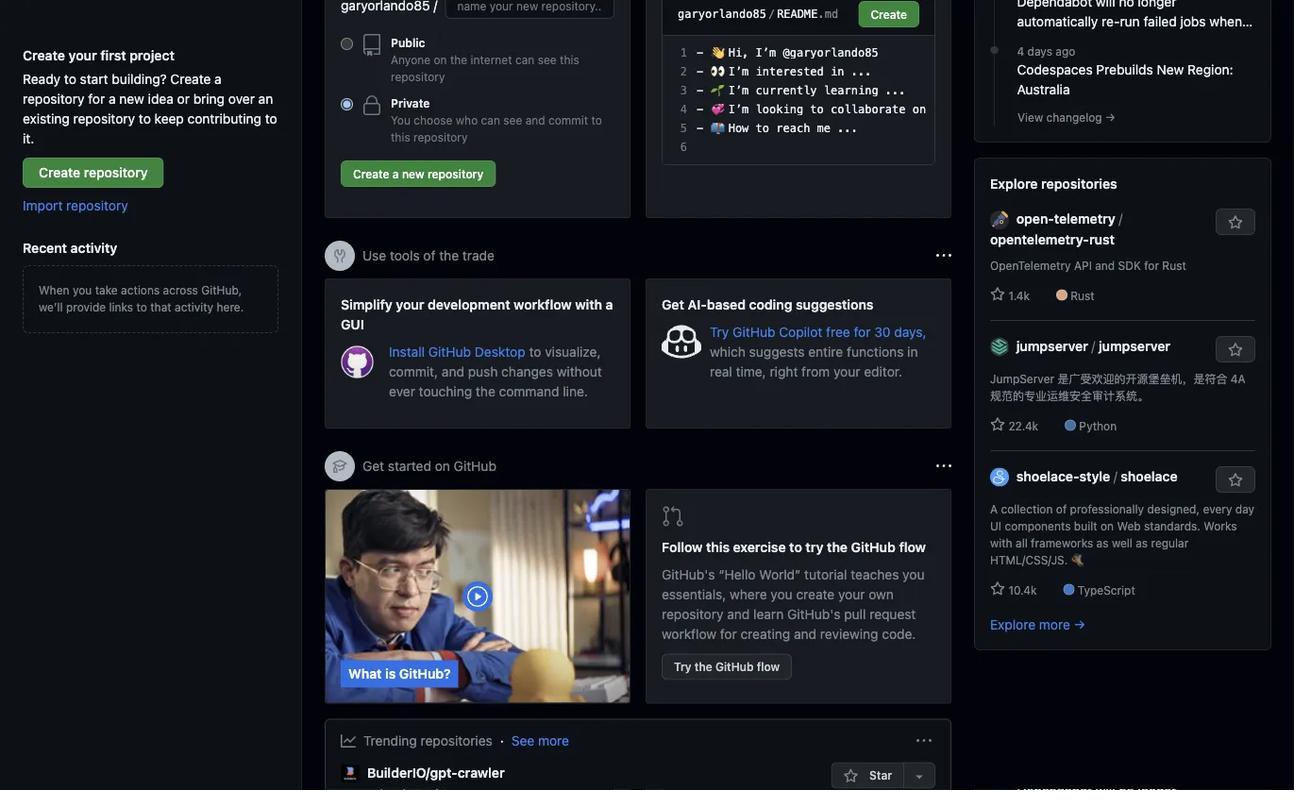 Task type: locate. For each thing, give the bounding box(es) containing it.
new
[[119, 91, 144, 106], [402, 167, 424, 180]]

re-
[[1102, 13, 1120, 29]]

star image
[[990, 417, 1005, 432], [844, 769, 859, 784]]

the down push
[[476, 383, 495, 399]]

dependabot will no longer automatically re-run failed jobs when package manifest changes
[[1017, 0, 1242, 49]]

5
[[680, 122, 687, 135]]

get left ai-
[[662, 296, 684, 312]]

github down creating
[[715, 660, 754, 673]]

professionally
[[1070, 502, 1144, 515]]

crawler
[[458, 764, 505, 780]]

install
[[389, 344, 425, 359]]

flow inside try the github flow link
[[757, 660, 780, 673]]

try the github flow link
[[662, 654, 792, 680]]

changes
[[1128, 33, 1180, 49], [501, 363, 553, 379]]

the down essentials,
[[695, 660, 712, 673]]

can inside private you choose who can see and commit to this repository
[[481, 113, 500, 126]]

this up "hello
[[706, 539, 730, 555]]

i'm right hi,
[[756, 46, 776, 59]]

can right who
[[481, 113, 500, 126]]

package
[[1017, 33, 1069, 49]]

0 horizontal spatial star image
[[844, 769, 859, 784]]

1 vertical spatial activity
[[175, 300, 213, 313]]

a left ai-
[[606, 296, 613, 312]]

real
[[710, 363, 732, 379]]

in
[[831, 65, 844, 78], [907, 344, 918, 359]]

1 vertical spatial in
[[907, 344, 918, 359]]

repository inside button
[[428, 167, 484, 180]]

→
[[1105, 110, 1116, 124], [1074, 616, 1086, 632]]

star image
[[990, 287, 1005, 302], [990, 581, 1005, 596]]

as right well
[[1136, 536, 1148, 549]]

1 horizontal spatial workflow
[[662, 626, 716, 642]]

star image for shoelace-style / shoelace
[[990, 581, 1005, 596]]

changes inside dependabot will no longer automatically re-run failed jobs when package manifest changes
[[1128, 33, 1180, 49]]

for left 30
[[854, 324, 871, 339]]

/ right style
[[1114, 468, 1117, 484]]

0 vertical spatial repositories
[[1041, 176, 1117, 191]]

1 vertical spatial workflow
[[662, 626, 716, 642]]

1 vertical spatial 4
[[680, 103, 687, 116]]

1 horizontal spatial rust
[[1162, 258, 1186, 272]]

1 horizontal spatial star image
[[990, 417, 1005, 432]]

create down lock image
[[353, 167, 389, 180]]

links
[[109, 300, 133, 313]]

0 vertical spatial workflow
[[514, 296, 572, 312]]

0 vertical spatial you
[[73, 283, 92, 296]]

🥾
[[1071, 553, 1082, 566]]

1 vertical spatial github's
[[787, 606, 841, 622]]

1 vertical spatial rust
[[1071, 289, 1095, 302]]

repositories for trending
[[420, 733, 493, 749]]

ready
[[23, 71, 61, 86]]

your up 'start' at the top left of the page
[[69, 47, 97, 63]]

why am i seeing this? image left opentelemetry
[[936, 248, 951, 263]]

1 horizontal spatial of
[[1056, 502, 1067, 515]]

over
[[228, 91, 255, 106]]

@open-telemetry profile image
[[990, 210, 1009, 229]]

to right commit
[[591, 113, 602, 126]]

functions
[[847, 344, 904, 359]]

flow
[[899, 539, 926, 555], [757, 660, 780, 673]]

star image for open-telemetry / opentelemetry-rust
[[990, 287, 1005, 302]]

0 vertical spatial try
[[710, 324, 729, 339]]

for down 'start' at the top left of the page
[[88, 91, 105, 106]]

0 vertical spatial can
[[515, 53, 535, 66]]

why am i seeing this? image
[[936, 248, 951, 263], [936, 459, 951, 474]]

1 vertical spatial why am i seeing this? image
[[936, 459, 951, 474]]

use tools of the trade
[[362, 248, 495, 263]]

import repository link
[[23, 197, 128, 213]]

2 star image from the top
[[990, 581, 1005, 596]]

0 horizontal spatial activity
[[70, 240, 117, 255]]

without
[[557, 363, 602, 379]]

0 vertical spatial with
[[575, 296, 602, 312]]

and inside private you choose who can see and commit to this repository
[[525, 113, 545, 126]]

can
[[515, 53, 535, 66], [481, 113, 500, 126]]

this inside private you choose who can see and commit to this repository
[[391, 130, 410, 143]]

to down actions
[[136, 300, 147, 313]]

2 horizontal spatial this
[[706, 539, 730, 555]]

repository up import repository
[[84, 165, 148, 180]]

1 vertical spatial you
[[903, 567, 925, 582]]

0 vertical spatial why am i seeing this? image
[[936, 248, 951, 263]]

in down @garyorlando85
[[831, 65, 844, 78]]

1 vertical spatial repositories
[[420, 733, 493, 749]]

→ down typescript
[[1074, 616, 1086, 632]]

your up pull
[[838, 587, 865, 602]]

1 star this repository image from the top
[[1228, 342, 1243, 358]]

@builderio profile image
[[341, 764, 360, 783]]

a down you
[[393, 167, 399, 180]]

0 horizontal spatial flow
[[757, 660, 780, 673]]

codespaces
[[1017, 61, 1093, 77]]

0 horizontal spatial new
[[119, 91, 144, 106]]

1 horizontal spatial new
[[402, 167, 424, 180]]

0 horizontal spatial get
[[362, 458, 384, 474]]

0 vertical spatial github's
[[662, 567, 715, 582]]

1 jumpserver from the left
[[1016, 338, 1088, 353]]

repository down choose
[[413, 130, 468, 143]]

trade
[[462, 248, 495, 263]]

create inside button
[[353, 167, 389, 180]]

dependabot will no longer automatically re-run failed jobs when package manifest changes link
[[1017, 0, 1255, 49]]

/ right telemetry
[[1119, 210, 1123, 226]]

repository
[[391, 70, 445, 83], [23, 91, 84, 106], [73, 110, 135, 126], [413, 130, 468, 143], [84, 165, 148, 180], [428, 167, 484, 180], [66, 197, 128, 213], [662, 606, 723, 622]]

your down entire
[[833, 363, 860, 379]]

get right the mortar board 'image'
[[362, 458, 384, 474]]

4
[[1017, 44, 1024, 58], [680, 103, 687, 116]]

0 vertical spatial get
[[662, 296, 684, 312]]

→ for view changelog →
[[1105, 110, 1116, 124]]

→ inside explore repositories navigation
[[1074, 616, 1086, 632]]

0 horizontal spatial →
[[1074, 616, 1086, 632]]

create repository
[[39, 165, 148, 180]]

this inside 'try the github flow' element
[[706, 539, 730, 555]]

rust right sdk at the right top of page
[[1162, 258, 1186, 272]]

1 vertical spatial see
[[503, 113, 522, 126]]

of inside a collection of professionally designed, every day ui components built on web standards. works with all frameworks as well as regular html/css/js. 🥾
[[1056, 502, 1067, 515]]

1 vertical spatial this
[[391, 130, 410, 143]]

/ left readme
[[768, 8, 775, 21]]

flow down creating
[[757, 660, 780, 673]]

to left 'start' at the top left of the page
[[64, 71, 76, 86]]

0 vertical spatial star image
[[990, 287, 1005, 302]]

- left 👀
[[697, 65, 703, 78]]

repo image
[[361, 34, 383, 57]]

pull
[[844, 606, 866, 622]]

star this repository image for jumpserver / jumpserver
[[1228, 342, 1243, 358]]

and right creating
[[794, 626, 817, 642]]

this inside public anyone on the internet can see this repository
[[560, 53, 579, 66]]

1 vertical spatial star this repository image
[[1228, 473, 1243, 488]]

1 vertical spatial star image
[[844, 769, 859, 784]]

github inside try github copilot free for 30 days, which suggests entire functions in real time, right from your editor.
[[733, 324, 775, 339]]

4 inside 4 days ago codespaces prebuilds new region: australia
[[1017, 44, 1024, 58]]

what is github? element
[[325, 489, 647, 704]]

for inside try github copilot free for 30 days, which suggests entire functions in real time, right from your editor.
[[854, 324, 871, 339]]

simplify your development workflow with a gui element
[[325, 278, 631, 429]]

activity up take
[[70, 240, 117, 255]]

star this repository image up 4a
[[1228, 342, 1243, 358]]

none radio inside create a new repository element
[[341, 38, 353, 50]]

explore more →
[[990, 616, 1086, 632]]

2 jumpserver from the left
[[1099, 338, 1170, 353]]

0 horizontal spatial jumpserver
[[1016, 338, 1088, 353]]

to left try
[[789, 539, 802, 555]]

star image down opentelemetry
[[990, 287, 1005, 302]]

0 vertical spatial activity
[[70, 240, 117, 255]]

in down days,
[[907, 344, 918, 359]]

是广受欢迎的开源堡垒机，是符合
[[1058, 372, 1227, 385]]

what
[[348, 666, 382, 681]]

1 horizontal spatial more
[[1039, 616, 1070, 632]]

explore down 10.4k
[[990, 616, 1036, 632]]

shoelace-
[[1016, 468, 1079, 484]]

repository inside private you choose who can see and commit to this repository
[[413, 130, 468, 143]]

0 horizontal spatial repositories
[[420, 733, 493, 749]]

you down the world"
[[771, 587, 793, 602]]

when
[[1209, 13, 1242, 29]]

1 horizontal spatial in
[[907, 344, 918, 359]]

1 horizontal spatial with
[[990, 536, 1013, 549]]

1 horizontal spatial →
[[1105, 110, 1116, 124]]

currently
[[756, 84, 817, 97]]

0 horizontal spatial rust
[[1071, 289, 1095, 302]]

2 why am i seeing this? image from the top
[[936, 459, 951, 474]]

2 explore from the top
[[990, 616, 1036, 632]]

on right anyone
[[434, 53, 447, 66]]

hi,
[[728, 46, 749, 59]]

1 vertical spatial can
[[481, 113, 500, 126]]

explore for explore repositories
[[990, 176, 1038, 191]]

and down install github desktop link
[[442, 363, 464, 379]]

for
[[88, 91, 105, 106], [1144, 258, 1159, 272], [854, 324, 871, 339], [720, 626, 737, 642]]

i'm right 🌱
[[728, 84, 749, 97]]

1 why am i seeing this? image from the top
[[936, 248, 951, 263]]

see more link
[[511, 731, 569, 751]]

in inside 1 - 👋 hi, i'm @garyorlando85 2 - 👀 i'm interested in ... 3 - 🌱 i'm currently learning ... 4 - 💞️ i'm looking to collaborate on ... 5 - 📫 how to reach me ... 6
[[831, 65, 844, 78]]

1 vertical spatial star image
[[990, 581, 1005, 596]]

get ai-based coding suggestions
[[662, 296, 874, 312]]

and down 'where' in the bottom of the page
[[727, 606, 750, 622]]

new down building?
[[119, 91, 144, 106]]

0 vertical spatial flow
[[899, 539, 926, 555]]

to right 'desktop'
[[529, 344, 541, 359]]

🌱
[[710, 84, 722, 97]]

on right started at the bottom
[[435, 458, 450, 474]]

try inside try github copilot free for 30 days, which suggests entire functions in real time, right from your editor.
[[710, 324, 729, 339]]

in for functions
[[907, 344, 918, 359]]

1 vertical spatial changes
[[501, 363, 553, 379]]

0 vertical spatial of
[[423, 248, 436, 263]]

project
[[129, 47, 175, 63]]

0 horizontal spatial in
[[831, 65, 844, 78]]

existing
[[23, 110, 70, 126]]

1 horizontal spatial as
[[1136, 536, 1148, 549]]

activity down across
[[175, 300, 213, 313]]

github up push
[[428, 344, 471, 359]]

0 vertical spatial in
[[831, 65, 844, 78]]

1 as from the left
[[1096, 536, 1109, 549]]

None radio
[[341, 38, 353, 50]]

flow up request
[[899, 539, 926, 555]]

what is github?
[[348, 666, 451, 681]]

the
[[450, 53, 467, 66], [439, 248, 459, 263], [476, 383, 495, 399], [827, 539, 848, 555], [695, 660, 712, 673]]

1 horizontal spatial repositories
[[1041, 176, 1117, 191]]

when you take actions across github, we'll provide links to that activity here.
[[39, 283, 244, 313]]

in inside try github copilot free for 30 days, which suggests entire functions in real time, right from your editor.
[[907, 344, 918, 359]]

with inside simplify your development workflow with a gui
[[575, 296, 602, 312]]

changes up command
[[501, 363, 553, 379]]

rust
[[1162, 258, 1186, 272], [1071, 289, 1095, 302]]

to inside when you take actions across github, we'll provide links to that activity here.
[[136, 300, 147, 313]]

repository down essentials,
[[662, 606, 723, 622]]

1 star image from the top
[[990, 287, 1005, 302]]

1 vertical spatial try
[[674, 660, 691, 673]]

1 horizontal spatial you
[[771, 587, 793, 602]]

1 horizontal spatial activity
[[175, 300, 213, 313]]

0 horizontal spatial github's
[[662, 567, 715, 582]]

looking
[[756, 103, 803, 116]]

install github desktop
[[389, 344, 529, 359]]

2
[[680, 65, 687, 78]]

star image down html/css/js.
[[990, 581, 1005, 596]]

0 horizontal spatial 4
[[680, 103, 687, 116]]

- left 👋 at the right
[[697, 46, 703, 59]]

github up 'suggests'
[[733, 324, 775, 339]]

1 vertical spatial get
[[362, 458, 384, 474]]

4 left days
[[1017, 44, 1024, 58]]

anyone
[[391, 53, 431, 66]]

code.
[[882, 626, 916, 642]]

opentelemetry-
[[990, 231, 1089, 247]]

on down the professionally
[[1101, 519, 1114, 532]]

0 vertical spatial star this repository image
[[1228, 342, 1243, 358]]

star image down the jumpserver at the top right of page
[[990, 417, 1005, 432]]

more inside explore repositories navigation
[[1039, 616, 1070, 632]]

1 explore from the top
[[990, 176, 1038, 191]]

try down essentials,
[[674, 660, 691, 673]]

None radio
[[341, 98, 353, 110]]

1 vertical spatial with
[[990, 536, 1013, 549]]

changes down failed
[[1128, 33, 1180, 49]]

and right api
[[1095, 258, 1115, 272]]

where
[[730, 587, 767, 602]]

- left 📫
[[697, 122, 703, 135]]

get for get started on github
[[362, 458, 384, 474]]

github
[[733, 324, 775, 339], [428, 344, 471, 359], [454, 458, 496, 474], [851, 539, 896, 555], [715, 660, 754, 673]]

a collection of professionally designed, every day ui components built on web standards. works with all frameworks as well as regular html/css/js. 🥾
[[990, 502, 1255, 566]]

try
[[806, 539, 824, 555]]

try up which
[[710, 324, 729, 339]]

2 vertical spatial you
[[771, 587, 793, 602]]

to left keep in the left top of the page
[[139, 110, 151, 126]]

2 star this repository image from the top
[[1228, 473, 1243, 488]]

get ai-based coding suggestions element
[[646, 278, 951, 429]]

... up the learning
[[851, 65, 872, 78]]

- left 🌱
[[697, 84, 703, 97]]

graph image
[[341, 733, 356, 749]]

ai-
[[688, 296, 707, 312]]

0 horizontal spatial try
[[674, 660, 691, 673]]

and inside explore repositories navigation
[[1095, 258, 1115, 272]]

0 vertical spatial rust
[[1162, 258, 1186, 272]]

your right the simplify
[[396, 296, 424, 312]]

0 horizontal spatial can
[[481, 113, 500, 126]]

1 vertical spatial new
[[402, 167, 424, 180]]

or
[[177, 91, 190, 106]]

your inside try github copilot free for 30 days, which suggests entire functions in real time, right from your editor.
[[833, 363, 860, 379]]

1 vertical spatial →
[[1074, 616, 1086, 632]]

actions
[[121, 283, 160, 296]]

star
[[866, 769, 892, 782]]

1 vertical spatial explore
[[990, 616, 1036, 632]]

to inside 'try the github flow' element
[[789, 539, 802, 555]]

repositories up telemetry
[[1041, 176, 1117, 191]]

0 horizontal spatial see
[[503, 113, 522, 126]]

why am i seeing this? image left @shoelace-style profile icon
[[936, 459, 951, 474]]

of
[[423, 248, 436, 263], [1056, 502, 1067, 515]]

0 horizontal spatial workflow
[[514, 296, 572, 312]]

1 - from the top
[[697, 46, 703, 59]]

as
[[1096, 536, 1109, 549], [1136, 536, 1148, 549]]

opentelemetry
[[990, 258, 1071, 272]]

none radio inside create a new repository element
[[341, 98, 353, 110]]

repository down anyone
[[391, 70, 445, 83]]

None submit
[[858, 1, 919, 27]]

workflow down essentials,
[[662, 626, 716, 642]]

1 vertical spatial of
[[1056, 502, 1067, 515]]

0 horizontal spatial you
[[73, 283, 92, 296]]

typescript
[[1078, 583, 1135, 596]]

-
[[697, 46, 703, 59], [697, 65, 703, 78], [697, 84, 703, 97], [697, 103, 703, 116], [697, 122, 703, 135]]

world"
[[759, 567, 801, 582]]

gui
[[341, 316, 364, 332]]

star this repository image
[[1228, 342, 1243, 358], [1228, 473, 1243, 488]]

0 vertical spatial star image
[[990, 417, 1005, 432]]

feed item heading menu image
[[917, 733, 932, 749]]

repositories inside navigation
[[1041, 176, 1117, 191]]

and inside to visualize, commit, and push changes without ever touching the command line.
[[442, 363, 464, 379]]

workflow up visualize, at the left
[[514, 296, 572, 312]]

see inside public anyone on the internet can see this repository
[[538, 53, 557, 66]]

star this repository image up day at bottom
[[1228, 473, 1243, 488]]

1 horizontal spatial try
[[710, 324, 729, 339]]

as left well
[[1096, 536, 1109, 549]]

i'm down hi,
[[728, 65, 749, 78]]

0 vertical spatial more
[[1039, 616, 1070, 632]]

1 horizontal spatial this
[[560, 53, 579, 66]]

this down you
[[391, 130, 410, 143]]

every
[[1203, 502, 1232, 515]]

that
[[150, 300, 171, 313]]

1 vertical spatial flow
[[757, 660, 780, 673]]

see right who
[[503, 113, 522, 126]]

on inside a collection of professionally designed, every day ui components built on web standards. works with all frameworks as well as regular html/css/js. 🥾
[[1101, 519, 1114, 532]]

jumpserver up the jumpserver at the top right of page
[[1016, 338, 1088, 353]]

star this repository image for shoelace-style / shoelace
[[1228, 473, 1243, 488]]

you right "teaches"
[[903, 567, 925, 582]]

repository down the 'create repository' link
[[66, 197, 128, 213]]

for inside explore repositories navigation
[[1144, 258, 1159, 272]]

0 horizontal spatial with
[[575, 296, 602, 312]]

on right collaborate at the top right of page
[[913, 103, 926, 116]]

on inside public anyone on the internet can see this repository
[[434, 53, 447, 66]]

0 vertical spatial see
[[538, 53, 557, 66]]

0 vertical spatial changes
[[1128, 33, 1180, 49]]

0 vertical spatial →
[[1105, 110, 1116, 124]]

for inside the create your first project ready to start building? create a repository for a new idea or bring over an existing repository to keep contributing to it.
[[88, 91, 105, 106]]

4 down 3
[[680, 103, 687, 116]]

bring
[[193, 91, 225, 106]]

规范的专业运维安全审计系统。
[[990, 389, 1149, 402]]

- left 💞️
[[697, 103, 703, 116]]

1 horizontal spatial jumpserver
[[1099, 338, 1170, 353]]

1 horizontal spatial changes
[[1128, 33, 1180, 49]]

tools image
[[332, 248, 347, 263]]

1 vertical spatial more
[[538, 733, 569, 749]]

1 horizontal spatial can
[[515, 53, 535, 66]]

get for get ai-based coding suggestions
[[662, 296, 684, 312]]

all
[[1016, 536, 1028, 549]]

building?
[[112, 71, 167, 86]]

new inside button
[[402, 167, 424, 180]]

1 horizontal spatial github's
[[787, 606, 841, 622]]

request
[[870, 606, 916, 622]]

explore up the @open-telemetry profile image
[[990, 176, 1038, 191]]

1 horizontal spatial get
[[662, 296, 684, 312]]

jumpserver up 是广受欢迎的开源堡垒机，是符合
[[1099, 338, 1170, 353]]

0 horizontal spatial this
[[391, 130, 410, 143]]

0 vertical spatial new
[[119, 91, 144, 106]]

0 horizontal spatial as
[[1096, 536, 1109, 549]]

idea
[[148, 91, 174, 106]]

the right try
[[827, 539, 848, 555]]

2 - from the top
[[697, 65, 703, 78]]

0 vertical spatial explore
[[990, 176, 1038, 191]]

for right sdk at the right top of page
[[1144, 258, 1159, 272]]

and left commit
[[525, 113, 545, 126]]

0 vertical spatial this
[[560, 53, 579, 66]]

you up provide
[[73, 283, 92, 296]]

github's
[[662, 567, 715, 582], [787, 606, 841, 622]]

activity inside when you take actions across github, we'll provide links to that activity here.
[[175, 300, 213, 313]]

the left internet
[[450, 53, 467, 66]]

5 - from the top
[[697, 122, 703, 135]]

1 horizontal spatial 4
[[1017, 44, 1024, 58]]

region:
[[1188, 61, 1233, 77]]

0 vertical spatial 4
[[1017, 44, 1024, 58]]

1 horizontal spatial see
[[538, 53, 557, 66]]

0 horizontal spatial of
[[423, 248, 436, 263]]

to visualize, commit, and push changes without ever touching the command line.
[[389, 344, 602, 399]]

choose
[[414, 113, 453, 126]]

try github copilot free for 30 days, link
[[710, 324, 926, 339]]

2 vertical spatial this
[[706, 539, 730, 555]]

with up visualize, at the left
[[575, 296, 602, 312]]

0 horizontal spatial changes
[[501, 363, 553, 379]]

we'll
[[39, 300, 63, 313]]

recent
[[23, 240, 67, 255]]

of up components at the right bottom of page
[[1056, 502, 1067, 515]]

repository up existing
[[23, 91, 84, 106]]

on inside 1 - 👋 hi, i'm @garyorlando85 2 - 👀 i'm interested in ... 3 - 🌱 i'm currently learning ... 4 - 💞️ i'm looking to collaborate on ... 5 - 📫 how to reach me ... 6
[[913, 103, 926, 116]]

to inside to visualize, commit, and push changes without ever touching the command line.
[[529, 344, 541, 359]]



Task type: vqa. For each thing, say whether or not it's contained in the screenshot.


Task type: describe. For each thing, give the bounding box(es) containing it.
star image inside button
[[844, 769, 859, 784]]

the inside to visualize, commit, and push changes without ever touching the command line.
[[476, 383, 495, 399]]

github up "teaches"
[[851, 539, 896, 555]]

changelog
[[1046, 110, 1102, 124]]

for inside github's "hello world" tutorial teaches you essentials, where you create your own repository and learn github's pull request workflow for creating and reviewing code.
[[720, 626, 737, 642]]

2 as from the left
[[1136, 536, 1148, 549]]

the inside public anyone on the internet can see this repository
[[450, 53, 467, 66]]

collection
[[1001, 502, 1053, 515]]

repository down 'start' at the top left of the page
[[73, 110, 135, 126]]

of for the
[[423, 248, 436, 263]]

of for professionally
[[1056, 502, 1067, 515]]

the left trade
[[439, 248, 459, 263]]

"hello
[[719, 567, 756, 582]]

standards.
[[1144, 519, 1201, 532]]

which
[[710, 344, 746, 359]]

create for create repository
[[39, 165, 80, 180]]

day
[[1235, 502, 1255, 515]]

why am i seeing this? image for get started on github
[[936, 459, 951, 474]]

lock image
[[361, 94, 383, 117]]

1 - 👋 hi, i'm @garyorlando85 2 - 👀 i'm interested in ... 3 - 🌱 i'm currently learning ... 4 - 💞️ i'm looking to collaborate on ... 5 - 📫 how to reach me ... 6
[[680, 46, 953, 154]]

4 days ago codespaces prebuilds new region: australia
[[1017, 44, 1233, 97]]

to inside private you choose who can see and commit to this repository
[[591, 113, 602, 126]]

a inside simplify your development workflow with a gui
[[606, 296, 613, 312]]

copilot
[[779, 324, 822, 339]]

trending repositories · see more
[[363, 733, 569, 749]]

can inside public anyone on the internet can see this repository
[[515, 53, 535, 66]]

readme
[[777, 8, 818, 21]]

3 - from the top
[[697, 84, 703, 97]]

internet
[[471, 53, 512, 66]]

me
[[817, 122, 831, 135]]

new
[[1157, 61, 1184, 77]]

ever
[[389, 383, 415, 399]]

keep
[[154, 110, 184, 126]]

@jumpserver profile image
[[990, 338, 1009, 356]]

import
[[23, 197, 63, 213]]

repositories for explore
[[1041, 176, 1117, 191]]

jumpserver / jumpserver
[[1016, 338, 1170, 353]]

workflow inside simplify your development workflow with a gui
[[514, 296, 572, 312]]

recent activity
[[23, 240, 117, 255]]

i'm up how
[[728, 103, 749, 116]]

opentelemetry api and sdk for rust
[[990, 258, 1186, 272]]

💞️
[[710, 103, 722, 116]]

based
[[707, 296, 746, 312]]

github inside simplify your development workflow with a gui element
[[428, 344, 471, 359]]

your inside github's "hello world" tutorial teaches you essentials, where you create your own repository and learn github's pull request workflow for creating and reviewing code.
[[838, 587, 865, 602]]

github,
[[201, 283, 242, 296]]

2 horizontal spatial you
[[903, 567, 925, 582]]

new inside the create your first project ready to start building? create a repository for a new idea or bring over an existing repository to keep contributing to it.
[[119, 91, 144, 106]]

/ inside open-telemetry / opentelemetry-rust
[[1119, 210, 1123, 226]]

create repository link
[[23, 158, 164, 188]]

web
[[1117, 519, 1141, 532]]

·
[[500, 733, 504, 749]]

play image
[[466, 585, 489, 608]]

explore more → link
[[990, 616, 1086, 632]]

4 - from the top
[[697, 103, 703, 116]]

github right started at the bottom
[[454, 458, 496, 474]]

1 horizontal spatial flow
[[899, 539, 926, 555]]

try for try github copilot free for 30 days, which suggests entire functions in real time, right from your editor.
[[710, 324, 729, 339]]

22.4k
[[1005, 419, 1038, 432]]

run
[[1120, 13, 1140, 29]]

no
[[1119, 0, 1134, 9]]

@shoelace-style profile image
[[990, 468, 1009, 487]]

try the github flow
[[674, 660, 780, 673]]

contributing
[[187, 110, 261, 126]]

a inside button
[[393, 167, 399, 180]]

components
[[1005, 519, 1071, 532]]

is
[[385, 666, 396, 681]]

telemetry
[[1054, 210, 1116, 226]]

to up the me
[[810, 103, 824, 116]]

create for create your first project ready to start building? create a repository for a new idea or bring over an existing repository to keep contributing to it.
[[23, 47, 65, 63]]

why am i seeing this? image for use tools of the trade
[[936, 248, 951, 263]]

workflow inside github's "hello world" tutorial teaches you essentials, where you create your own repository and learn github's pull request workflow for creating and reviewing code.
[[662, 626, 716, 642]]

... right the me
[[837, 122, 858, 135]]

shoelace-style / shoelace
[[1016, 468, 1178, 484]]

10.4k
[[1005, 583, 1037, 596]]

trending
[[363, 733, 417, 749]]

automatically
[[1017, 13, 1098, 29]]

interested
[[756, 65, 824, 78]]

@garyorlando85
[[783, 46, 878, 59]]

longer
[[1138, 0, 1176, 9]]

create a new repository
[[353, 167, 484, 180]]

what is github? link
[[326, 490, 647, 703]]

... up collaborate at the top right of page
[[885, 84, 906, 97]]

when
[[39, 283, 69, 296]]

follow
[[662, 539, 703, 555]]

with inside a collection of professionally designed, every day ui components built on web standards. works with all frameworks as well as regular html/css/js. 🥾
[[990, 536, 1013, 549]]

follow this exercise to try the github flow
[[662, 539, 926, 555]]

ago
[[1056, 44, 1075, 58]]

what is github? image
[[326, 490, 647, 703]]

create
[[796, 587, 835, 602]]

failed
[[1143, 13, 1177, 29]]

development
[[428, 296, 510, 312]]

repository inside public anyone on the internet can see this repository
[[391, 70, 445, 83]]

try the github flow element
[[646, 489, 951, 704]]

dot fill image
[[987, 42, 1002, 58]]

👋
[[710, 46, 722, 59]]

4 inside 1 - 👋 hi, i'm @garyorlando85 2 - 👀 i'm interested in ... 3 - 🌱 i'm currently learning ... 4 - 💞️ i'm looking to collaborate on ... 5 - 📫 how to reach me ... 6
[[680, 103, 687, 116]]

try for try the github flow
[[674, 660, 691, 673]]

0 horizontal spatial more
[[538, 733, 569, 749]]

line.
[[563, 383, 588, 399]]

→ for explore more →
[[1074, 616, 1086, 632]]

simplify
[[341, 296, 392, 312]]

.md
[[818, 8, 838, 21]]

own
[[869, 587, 894, 602]]

started
[[388, 458, 431, 474]]

shoelace
[[1121, 468, 1178, 484]]

changes inside to visualize, commit, and push changes without ever touching the command line.
[[501, 363, 553, 379]]

you inside when you take actions across github, we'll provide links to that activity here.
[[73, 283, 92, 296]]

repository inside github's "hello world" tutorial teaches you essentials, where you create your own repository and learn github's pull request workflow for creating and reviewing code.
[[662, 606, 723, 622]]

create up or
[[170, 71, 211, 86]]

explore repositories navigation
[[974, 158, 1271, 650]]

in for interested
[[831, 65, 844, 78]]

👀
[[710, 65, 722, 78]]

a up bring
[[214, 71, 222, 86]]

mortar board image
[[332, 459, 347, 474]]

api
[[1074, 258, 1092, 272]]

Repository name text field
[[445, 0, 614, 19]]

from
[[802, 363, 830, 379]]

create a new repository element
[[341, 0, 614, 194]]

learning
[[824, 84, 878, 97]]

command
[[499, 383, 559, 399]]

jumpserver 是广受欢迎的开源堡垒机，是符合 4a 规范的专业运维安全审计系统。
[[990, 372, 1246, 402]]

to down an
[[265, 110, 277, 126]]

australia
[[1017, 81, 1070, 97]]

across
[[163, 283, 198, 296]]

simplify your development workflow with a gui
[[341, 296, 613, 332]]

git pull request image
[[662, 505, 684, 528]]

entire
[[808, 344, 843, 359]]

your inside simplify your development workflow with a gui
[[396, 296, 424, 312]]

desktop
[[475, 344, 525, 359]]

suggestions
[[796, 296, 874, 312]]

designed,
[[1147, 502, 1200, 515]]

create for create a new repository
[[353, 167, 389, 180]]

create a new repository button
[[341, 160, 496, 187]]

add this repository to a list image
[[912, 769, 927, 784]]

private you choose who can see and commit to this repository
[[391, 96, 602, 143]]

reach
[[776, 122, 810, 135]]

github desktop image
[[341, 345, 374, 379]]

commit
[[548, 113, 588, 126]]

/ up jumpserver 是广受欢迎的开源堡垒机，是符合 4a 规范的专业运维安全审计系统。
[[1092, 338, 1095, 353]]

to right how
[[756, 122, 769, 135]]

your inside the create your first project ready to start building? create a repository for a new idea or bring over an existing repository to keep contributing to it.
[[69, 47, 97, 63]]

will
[[1096, 0, 1115, 9]]

explore for explore more →
[[990, 616, 1036, 632]]

exercise
[[733, 539, 786, 555]]

... right collaborate at the top right of page
[[933, 103, 953, 116]]

a down building?
[[109, 91, 116, 106]]

star this repository image
[[1228, 215, 1243, 230]]

editor.
[[864, 363, 903, 379]]

see inside private you choose who can see and commit to this repository
[[503, 113, 522, 126]]

builderio/gpt-crawler link
[[367, 763, 505, 782]]

builderio/gpt-crawler
[[367, 764, 505, 780]]



